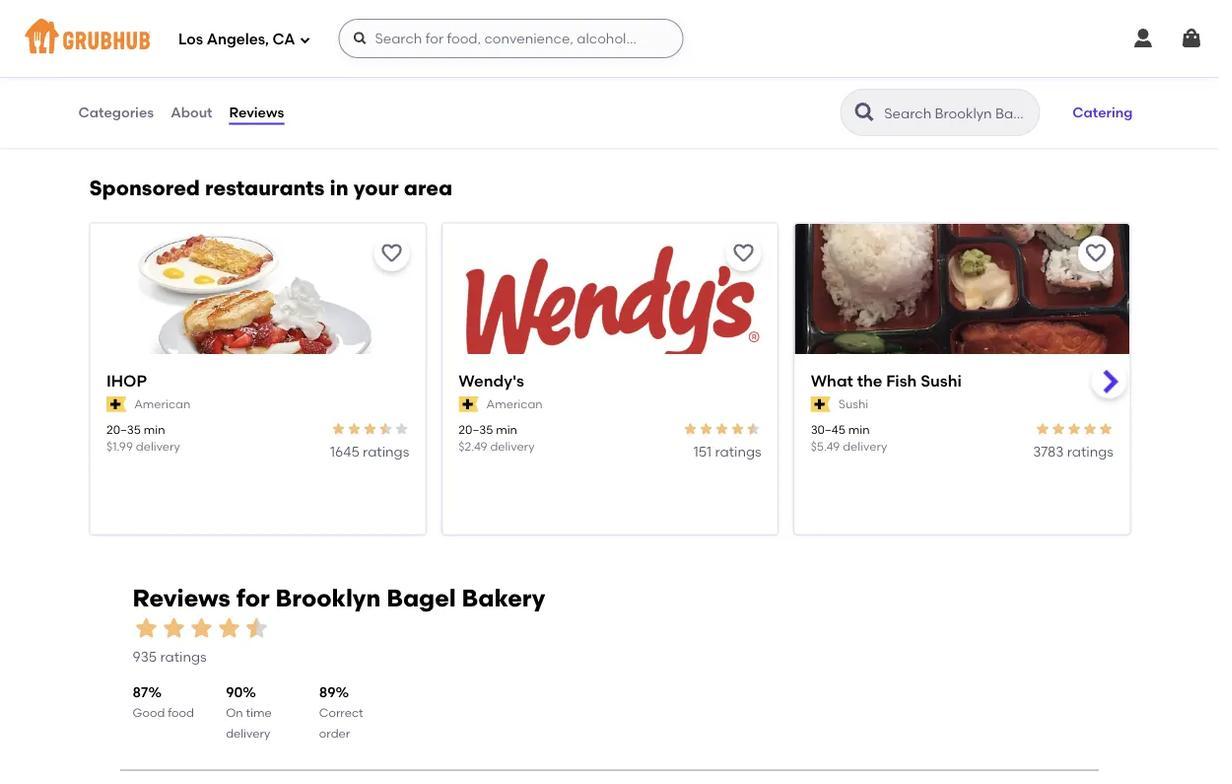 Task type: describe. For each thing, give the bounding box(es) containing it.
categories button
[[77, 77, 155, 148]]

1 horizontal spatial svg image
[[1181, 27, 1204, 50]]

wendy's
[[458, 371, 524, 391]]

catering
[[1073, 104, 1134, 121]]

your
[[354, 176, 399, 201]]

89
[[319, 684, 336, 701]]

3783
[[1033, 443, 1064, 460]]

on
[[226, 706, 243, 720]]

categories
[[78, 104, 154, 121]]

correct
[[319, 706, 364, 720]]

ratings for what the fish sushi
[[1067, 443, 1114, 460]]

american for wendy's
[[486, 397, 543, 411]]

save this restaurant image
[[1084, 242, 1108, 265]]

reviews button
[[228, 77, 285, 148]]

the
[[857, 371, 883, 391]]

0 horizontal spatial sushi
[[839, 397, 869, 411]]

delivery inside 90 on time delivery
[[226, 726, 270, 740]]

delivery for ihop
[[135, 439, 180, 453]]

reviews for reviews
[[229, 104, 284, 121]]

ratings for ihop
[[363, 443, 409, 460]]

wendy's logo image
[[443, 224, 777, 389]]

935 ratings
[[133, 649, 207, 665]]

time
[[246, 706, 272, 720]]

30–45 min $5.49 delivery
[[811, 422, 887, 453]]

min for ihop
[[143, 422, 165, 436]]

ihop
[[106, 371, 147, 391]]

ca
[[273, 31, 295, 48]]

food
[[168, 706, 194, 720]]

20–35 min $2.49 delivery
[[458, 422, 534, 453]]

sponsored restaurants in your area
[[89, 176, 453, 201]]

area
[[404, 176, 453, 201]]

what the fish sushi logo image
[[795, 224, 1130, 389]]

subscription pass image for wendy's
[[458, 397, 478, 412]]

89 correct order
[[319, 684, 364, 740]]

main navigation navigation
[[0, 0, 1220, 77]]

save this restaurant image for wendy's
[[732, 242, 756, 265]]

about button
[[170, 77, 214, 148]]

delivery for what the fish sushi
[[843, 439, 887, 453]]

87
[[133, 684, 148, 701]]

in
[[330, 176, 349, 201]]

20–35 min $1.99 delivery
[[106, 422, 180, 453]]

reviews for reviews for brooklyn bagel bakery
[[133, 584, 231, 613]]

sponsored
[[89, 176, 200, 201]]

1645 ratings
[[330, 443, 409, 460]]

bakery
[[462, 584, 546, 613]]

what
[[811, 371, 853, 391]]

0 horizontal spatial svg image
[[352, 31, 368, 46]]

ihop link
[[106, 370, 409, 392]]

wendy's link
[[458, 370, 762, 392]]

save this restaurant button for what the fish sushi
[[1078, 236, 1114, 271]]

what the fish sushi
[[811, 371, 962, 391]]

0 horizontal spatial svg image
[[299, 34, 311, 46]]

20–35 for wendy's
[[458, 422, 493, 436]]

los angeles, ca
[[179, 31, 295, 48]]

order
[[319, 726, 350, 740]]

min for what the fish sushi
[[848, 422, 870, 436]]

delivery for wendy's
[[490, 439, 534, 453]]



Task type: vqa. For each thing, say whether or not it's contained in the screenshot.
INVESTOR RELATIONS link
no



Task type: locate. For each thing, give the bounding box(es) containing it.
935
[[133, 649, 157, 665]]

ratings for wendy's
[[715, 443, 762, 460]]

1 horizontal spatial save this restaurant image
[[732, 242, 756, 265]]

2 horizontal spatial min
[[848, 422, 870, 436]]

what the fish sushi link
[[811, 370, 1114, 392]]

delivery right '$1.99'
[[135, 439, 180, 453]]

1 horizontal spatial american
[[486, 397, 543, 411]]

$2.49
[[458, 439, 487, 453]]

reviews right about
[[229, 104, 284, 121]]

sushi right fish
[[921, 371, 962, 391]]

ratings right 151
[[715, 443, 762, 460]]

3 min from the left
[[848, 422, 870, 436]]

1 horizontal spatial min
[[496, 422, 517, 436]]

3 save this restaurant button from the left
[[1078, 236, 1114, 271]]

subscription pass image
[[106, 397, 126, 412], [458, 397, 478, 412]]

delivery inside 20–35 min $1.99 delivery
[[135, 439, 180, 453]]

2 american from the left
[[486, 397, 543, 411]]

1 american from the left
[[134, 397, 190, 411]]

90 on time delivery
[[226, 684, 272, 740]]

los
[[179, 31, 203, 48]]

reviews
[[229, 104, 284, 121], [133, 584, 231, 613]]

delivery down time
[[226, 726, 270, 740]]

american for ihop
[[134, 397, 190, 411]]

20–35 up '$1.99'
[[106, 422, 141, 436]]

2 save this restaurant image from the left
[[732, 242, 756, 265]]

1 horizontal spatial save this restaurant button
[[726, 236, 762, 271]]

fish
[[886, 371, 917, 391]]

min inside '30–45 min $5.49 delivery'
[[848, 422, 870, 436]]

0 horizontal spatial save this restaurant button
[[374, 236, 409, 271]]

bagel
[[387, 584, 456, 613]]

good
[[133, 706, 165, 720]]

151
[[693, 443, 712, 460]]

ratings
[[363, 443, 409, 460], [715, 443, 762, 460], [1067, 443, 1114, 460], [160, 649, 207, 665]]

angeles,
[[207, 31, 269, 48]]

min
[[143, 422, 165, 436], [496, 422, 517, 436], [848, 422, 870, 436]]

delivery
[[135, 439, 180, 453], [490, 439, 534, 453], [843, 439, 887, 453], [226, 726, 270, 740]]

1 horizontal spatial subscription pass image
[[458, 397, 478, 412]]

delivery inside '30–45 min $5.49 delivery'
[[843, 439, 887, 453]]

1 vertical spatial sushi
[[839, 397, 869, 411]]

1 horizontal spatial 20–35
[[458, 422, 493, 436]]

30–45
[[811, 422, 846, 436]]

3783 ratings
[[1033, 443, 1114, 460]]

2 save this restaurant button from the left
[[726, 236, 762, 271]]

20–35 up "$2.49"
[[458, 422, 493, 436]]

american down 'wendy's' on the top left of page
[[486, 397, 543, 411]]

ratings right 935
[[160, 649, 207, 665]]

min for wendy's
[[496, 422, 517, 436]]

20–35 inside 20–35 min $2.49 delivery
[[458, 422, 493, 436]]

1 horizontal spatial sushi
[[921, 371, 962, 391]]

about
[[171, 104, 213, 121]]

subscription pass image down ihop
[[106, 397, 126, 412]]

svg image right ca
[[352, 31, 368, 46]]

87 good food
[[133, 684, 194, 720]]

2 horizontal spatial save this restaurant button
[[1078, 236, 1114, 271]]

save this restaurant button for ihop
[[374, 236, 409, 271]]

1 20–35 from the left
[[106, 422, 141, 436]]

star icon image
[[330, 421, 346, 437], [346, 421, 362, 437], [362, 421, 378, 437], [378, 421, 393, 437], [378, 421, 393, 437], [393, 421, 409, 437], [683, 421, 698, 437], [698, 421, 714, 437], [714, 421, 730, 437], [730, 421, 746, 437], [746, 421, 762, 437], [746, 421, 762, 437], [1035, 421, 1051, 437], [1051, 421, 1067, 437], [1067, 421, 1082, 437], [1082, 421, 1098, 437], [1098, 421, 1114, 437], [133, 614, 160, 642], [160, 614, 188, 642], [188, 614, 215, 642], [215, 614, 243, 642], [243, 614, 271, 642], [243, 614, 271, 642]]

svg image
[[1132, 27, 1156, 50], [352, 31, 368, 46]]

2 min from the left
[[496, 422, 517, 436]]

subscription pass image down 'wendy's' on the top left of page
[[458, 397, 478, 412]]

min inside 20–35 min $1.99 delivery
[[143, 422, 165, 436]]

1 save this restaurant button from the left
[[374, 236, 409, 271]]

2 20–35 from the left
[[458, 422, 493, 436]]

american
[[134, 397, 190, 411], [486, 397, 543, 411]]

for
[[236, 584, 270, 613]]

save this restaurant image for ihop
[[380, 242, 403, 265]]

subscription pass image
[[811, 397, 831, 412]]

save this restaurant button
[[374, 236, 409, 271], [726, 236, 762, 271], [1078, 236, 1114, 271]]

ihop logo image
[[90, 224, 425, 389]]

american up 20–35 min $1.99 delivery
[[134, 397, 190, 411]]

1 vertical spatial reviews
[[133, 584, 231, 613]]

2 subscription pass image from the left
[[458, 397, 478, 412]]

svg image
[[1181, 27, 1204, 50], [299, 34, 311, 46]]

0 horizontal spatial min
[[143, 422, 165, 436]]

reviews up 935 ratings
[[133, 584, 231, 613]]

save this restaurant button for wendy's
[[726, 236, 762, 271]]

min down 'wendy's' on the top left of page
[[496, 422, 517, 436]]

sushi
[[921, 371, 962, 391], [839, 397, 869, 411]]

delivery right $5.49
[[843, 439, 887, 453]]

Search Brooklyn Bagel Bakery search field
[[883, 104, 1034, 122]]

catering button
[[1064, 91, 1143, 134]]

90
[[226, 684, 243, 701]]

0 vertical spatial sushi
[[921, 371, 962, 391]]

0 vertical spatial reviews
[[229, 104, 284, 121]]

svg image up catering
[[1132, 27, 1156, 50]]

search icon image
[[853, 101, 877, 124]]

$5.49
[[811, 439, 840, 453]]

min right "30–45"
[[848, 422, 870, 436]]

ratings right 3783
[[1067, 443, 1114, 460]]

min inside 20–35 min $2.49 delivery
[[496, 422, 517, 436]]

1 horizontal spatial svg image
[[1132, 27, 1156, 50]]

save this restaurant image
[[380, 242, 403, 265], [732, 242, 756, 265]]

ratings right 1645
[[363, 443, 409, 460]]

reviews inside reviews button
[[229, 104, 284, 121]]

151 ratings
[[693, 443, 762, 460]]

20–35 for ihop
[[106, 422, 141, 436]]

0 horizontal spatial save this restaurant image
[[380, 242, 403, 265]]

Search for food, convenience, alcohol... search field
[[339, 19, 684, 58]]

0 horizontal spatial american
[[134, 397, 190, 411]]

1 save this restaurant image from the left
[[380, 242, 403, 265]]

brooklyn
[[276, 584, 381, 613]]

reviews for brooklyn bagel bakery
[[133, 584, 546, 613]]

1 min from the left
[[143, 422, 165, 436]]

subscription pass image for ihop
[[106, 397, 126, 412]]

$1.99
[[106, 439, 133, 453]]

min down ihop
[[143, 422, 165, 436]]

0 horizontal spatial subscription pass image
[[106, 397, 126, 412]]

delivery right "$2.49"
[[490, 439, 534, 453]]

1 subscription pass image from the left
[[106, 397, 126, 412]]

delivery inside 20–35 min $2.49 delivery
[[490, 439, 534, 453]]

1645
[[330, 443, 359, 460]]

sushi down the
[[839, 397, 869, 411]]

20–35 inside 20–35 min $1.99 delivery
[[106, 422, 141, 436]]

20–35
[[106, 422, 141, 436], [458, 422, 493, 436]]

restaurants
[[205, 176, 325, 201]]

0 horizontal spatial 20–35
[[106, 422, 141, 436]]



